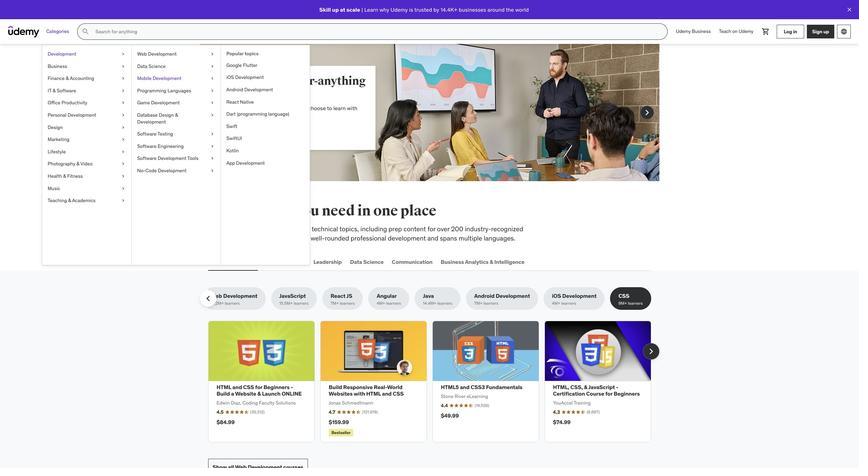 Task type: describe. For each thing, give the bounding box(es) containing it.
anything
[[318, 74, 366, 88]]

business for business
[[48, 63, 67, 69]]

html inside build responsive real-world websites with html and css
[[367, 390, 381, 397]]

software for software engineering
[[137, 143, 157, 149]]

software development tools link
[[132, 153, 221, 165]]

marketing
[[48, 136, 69, 143]]

0 vertical spatial in
[[794, 28, 798, 35]]

& right health
[[63, 173, 66, 179]]

submit search image
[[82, 27, 90, 36]]

xsmall image for lifestyle
[[120, 149, 126, 155]]

personal development
[[48, 112, 96, 118]]

see
[[233, 105, 242, 112]]

react native link
[[221, 96, 310, 108]]

build for websites
[[329, 384, 342, 391]]

no-code development
[[137, 168, 187, 174]]

learners inside css 9m+ learners
[[629, 301, 644, 306]]

critical
[[236, 225, 255, 233]]

kotlin
[[227, 148, 239, 154]]

content
[[404, 225, 426, 233]]

you
[[295, 202, 320, 220]]

development inside android development 7m+ learners
[[496, 293, 531, 299]]

teaching & academics
[[48, 197, 96, 204]]

mobile development
[[137, 75, 182, 81]]

game
[[137, 100, 150, 106]]

xsmall image for business
[[120, 63, 126, 70]]

leading
[[255, 105, 273, 112]]

android development 7m+ learners
[[475, 293, 531, 306]]

data science for data science link
[[137, 63, 166, 69]]

multiple
[[459, 234, 483, 242]]

0 vertical spatial business
[[693, 28, 711, 34]]

learners inside 'web development 12.2m+ learners'
[[225, 301, 240, 306]]

photography & video link
[[42, 158, 131, 170]]

office productivity
[[48, 100, 87, 106]]

skills inside covering critical workplace skills to technical topics, including prep content for over 200 industry-recognized certifications, our catalog supports well-rounded professional development and spans multiple languages.
[[289, 225, 303, 233]]

why for |
[[380, 6, 390, 13]]

css inside css 9m+ learners
[[619, 293, 630, 299]]

websites
[[329, 390, 353, 397]]

javascript 15.5m+ learners
[[280, 293, 309, 306]]

all
[[208, 202, 228, 220]]

7m+ for android development
[[475, 301, 483, 306]]

course
[[587, 390, 605, 397]]

business analytics & intelligence
[[441, 258, 525, 265]]

css,
[[571, 384, 583, 391]]

analytics
[[465, 258, 489, 265]]

software engineering link
[[132, 140, 221, 153]]

html, css, & javascript - certification course for beginners
[[554, 384, 640, 397]]

previous image inside topic filters element
[[203, 293, 214, 304]]

log in link
[[778, 25, 805, 38]]

xsmall image for health & fitness
[[120, 173, 126, 180]]

build inside html and css for beginners - build a website & launch online
[[217, 390, 230, 397]]

languages.
[[484, 234, 516, 242]]

flutter
[[243, 62, 258, 68]]

- inside html and css for beginners - build a website & launch online
[[291, 384, 293, 391]]

leadership
[[314, 258, 342, 265]]

web for web development button
[[210, 258, 221, 265]]

communication button
[[391, 254, 434, 270]]

software for software testing
[[137, 131, 157, 137]]

xsmall image for database design & development
[[210, 112, 215, 119]]

prep
[[389, 225, 402, 233]]

finance
[[48, 75, 65, 81]]

it & software link
[[42, 85, 131, 97]]

up for sign
[[824, 28, 830, 35]]

software up office productivity
[[57, 87, 76, 94]]

fundamentals
[[487, 384, 523, 391]]

react native
[[227, 99, 254, 105]]

build responsive real-world websites with html and css link
[[329, 384, 404, 397]]

learners inside java 14.4m+ learners
[[438, 301, 453, 306]]

finance & accounting link
[[42, 72, 131, 85]]

build ready-for-anything teams see why leading organizations choose to learn with udemy business.
[[233, 74, 366, 119]]

google flutter
[[227, 62, 258, 68]]

Search for anything text field
[[94, 26, 660, 37]]

learn
[[334, 105, 346, 112]]

topics,
[[340, 225, 359, 233]]

photography & video
[[48, 161, 93, 167]]

react for js
[[331, 293, 346, 299]]

is
[[410, 6, 414, 13]]

0 vertical spatial skills
[[255, 202, 292, 220]]

xsmall image for mobile development
[[210, 75, 215, 82]]

tools
[[188, 155, 199, 161]]

office productivity link
[[42, 97, 131, 109]]

workplace
[[257, 225, 287, 233]]

development inside button
[[222, 258, 257, 265]]

science for data science link
[[149, 63, 166, 69]]

4m+ inside angular 4m+ learners
[[377, 301, 385, 306]]

react js 7m+ learners
[[331, 293, 355, 306]]

our
[[249, 234, 259, 242]]

udemy image
[[8, 26, 39, 37]]

covering
[[208, 225, 234, 233]]

0 horizontal spatial in
[[358, 202, 371, 220]]

data for data science button
[[350, 258, 362, 265]]

shopping cart with 0 items image
[[762, 27, 771, 36]]

dart
[[227, 111, 236, 117]]

teach
[[720, 28, 732, 34]]

xsmall image for software testing
[[210, 131, 215, 138]]

music link
[[42, 182, 131, 195]]

xsmall image for design
[[120, 124, 126, 131]]

language)
[[269, 111, 290, 117]]

it for it & software
[[48, 87, 52, 94]]

software development tools
[[137, 155, 199, 161]]

languages
[[168, 87, 191, 94]]

development link
[[42, 48, 131, 60]]

organizations
[[274, 105, 307, 112]]

all the skills you need in one place
[[208, 202, 437, 220]]

learners inside android development 7m+ learners
[[484, 301, 499, 306]]

html5 and css3 fundamentals
[[441, 384, 523, 391]]

close image
[[847, 6, 854, 13]]

personal
[[48, 112, 66, 118]]

& inside html, css, & javascript - certification course for beginners
[[585, 384, 588, 391]]

technical
[[312, 225, 338, 233]]

topics
[[245, 50, 259, 57]]

teams
[[233, 88, 266, 102]]

software engineering
[[137, 143, 184, 149]]

business link
[[42, 60, 131, 72]]

web for web development link
[[137, 51, 147, 57]]

xsmall image for photography & video
[[120, 161, 126, 168]]

html,
[[554, 384, 570, 391]]

& right teaching
[[68, 197, 71, 204]]

learners inside react js 7m+ learners
[[340, 301, 355, 306]]

web inside 'web development 12.2m+ learners'
[[211, 293, 222, 299]]

html5 and css3 fundamentals link
[[441, 384, 523, 391]]

1 vertical spatial design
[[48, 124, 63, 130]]

popular topics
[[227, 50, 259, 57]]

next image
[[642, 107, 653, 118]]

real-
[[374, 384, 388, 391]]

development inside ios development 4m+ learners
[[563, 293, 597, 299]]

ready-
[[264, 74, 299, 88]]

xsmall image for it & software
[[120, 87, 126, 94]]

choose a language image
[[841, 28, 848, 35]]

place
[[401, 202, 437, 220]]

native
[[240, 99, 254, 105]]

beginners inside html and css for beginners - build a website & launch online
[[264, 384, 290, 391]]

xsmall image for software development tools
[[210, 155, 215, 162]]

for inside covering critical workplace skills to technical topics, including prep content for over 200 industry-recognized certifications, our catalog supports well-rounded professional development and spans multiple languages.
[[428, 225, 436, 233]]

learners inside ios development 4m+ learners
[[562, 301, 577, 306]]

professional
[[351, 234, 387, 242]]

google
[[227, 62, 242, 68]]

teach on udemy
[[720, 28, 754, 34]]

xsmall image for finance & accounting
[[120, 75, 126, 82]]

mobile development element
[[221, 45, 310, 265]]

engineering
[[158, 143, 184, 149]]

design link
[[42, 121, 131, 134]]

topic filters element
[[200, 287, 652, 310]]

choose
[[308, 105, 326, 112]]

office
[[48, 100, 60, 106]]

sign up
[[813, 28, 830, 35]]

swiftui link
[[221, 133, 310, 145]]

business analytics & intelligence button
[[440, 254, 526, 270]]

app
[[227, 160, 235, 166]]



Task type: locate. For each thing, give the bounding box(es) containing it.
& up office
[[53, 87, 56, 94]]

communication
[[392, 258, 433, 265]]

supports
[[283, 234, 309, 242]]

4m+
[[377, 301, 385, 306], [552, 301, 561, 306]]

0 vertical spatial the
[[506, 6, 514, 13]]

1 vertical spatial android
[[475, 293, 495, 299]]

xsmall image inside 'no-code development' link
[[210, 168, 215, 174]]

ios development 4m+ learners
[[552, 293, 597, 306]]

science inside button
[[364, 258, 384, 265]]

- inside html, css, & javascript - certification course for beginners
[[617, 384, 619, 391]]

html left website
[[217, 384, 231, 391]]

finance & accounting
[[48, 75, 94, 81]]

1 horizontal spatial data science
[[350, 258, 384, 265]]

kotlin link
[[221, 145, 310, 157]]

angular
[[377, 293, 397, 299]]

1 vertical spatial javascript
[[589, 384, 616, 391]]

udemy business link
[[673, 23, 716, 40]]

why right learn
[[380, 6, 390, 13]]

1 horizontal spatial 7m+
[[475, 301, 483, 306]]

8 learners from the left
[[629, 301, 644, 306]]

0 horizontal spatial react
[[227, 99, 239, 105]]

3 learners from the left
[[340, 301, 355, 306]]

android inside mobile development 'element'
[[227, 87, 243, 93]]

by
[[434, 6, 440, 13]]

& inside button
[[490, 258, 494, 265]]

with inside build responsive real-world websites with html and css
[[354, 390, 365, 397]]

& inside html and css for beginners - build a website & launch online
[[258, 390, 261, 397]]

2 horizontal spatial build
[[329, 384, 342, 391]]

1 vertical spatial ios
[[552, 293, 562, 299]]

ios
[[227, 74, 234, 80], [552, 293, 562, 299]]

with right learn
[[347, 105, 358, 112]]

science for data science button
[[364, 258, 384, 265]]

1 vertical spatial web
[[210, 258, 221, 265]]

to left learn
[[327, 105, 332, 112]]

1 vertical spatial skills
[[289, 225, 303, 233]]

xsmall image inside the programming languages link
[[210, 87, 215, 94]]

data for data science link
[[137, 63, 148, 69]]

dart (programming language)
[[227, 111, 290, 117]]

carousel element containing html and css for beginners - build a website & launch online
[[208, 321, 660, 443]]

1 vertical spatial it
[[265, 258, 270, 265]]

no-code development link
[[132, 165, 221, 177]]

build down flutter
[[233, 74, 262, 88]]

xsmall image inside the mobile development link
[[210, 75, 215, 82]]

react inside mobile development 'element'
[[227, 99, 239, 105]]

14.4m+
[[423, 301, 437, 306]]

testing
[[158, 131, 173, 137]]

7m+ inside react js 7m+ learners
[[331, 301, 339, 306]]

1 horizontal spatial react
[[331, 293, 346, 299]]

ios inside ios development 4m+ learners
[[552, 293, 562, 299]]

web development for web development button
[[210, 258, 257, 265]]

xsmall image for teaching & academics
[[120, 197, 126, 204]]

html and css for beginners - build a website & launch online link
[[217, 384, 302, 397]]

1 vertical spatial data
[[350, 258, 362, 265]]

html5
[[441, 384, 459, 391]]

|
[[362, 6, 363, 13]]

launch
[[262, 390, 281, 397]]

beginners right website
[[264, 384, 290, 391]]

xsmall image for development
[[120, 51, 126, 58]]

0 horizontal spatial data science
[[137, 63, 166, 69]]

1 horizontal spatial web development
[[210, 258, 257, 265]]

0 horizontal spatial android
[[227, 87, 243, 93]]

0 horizontal spatial -
[[291, 384, 293, 391]]

4 learners from the left
[[386, 301, 401, 306]]

2 horizontal spatial for
[[606, 390, 613, 397]]

1 horizontal spatial css
[[393, 390, 404, 397]]

catalog
[[260, 234, 282, 242]]

0 vertical spatial carousel element
[[200, 44, 660, 181]]

design down game development
[[159, 112, 174, 118]]

one
[[374, 202, 398, 220]]

& right analytics
[[490, 258, 494, 265]]

and
[[428, 234, 439, 242], [233, 384, 242, 391], [460, 384, 470, 391], [382, 390, 392, 397]]

data inside button
[[350, 258, 362, 265]]

1 4m+ from the left
[[377, 301, 385, 306]]

world
[[388, 384, 403, 391]]

1 vertical spatial to
[[305, 225, 310, 233]]

1 vertical spatial why
[[244, 105, 253, 112]]

it for it certifications
[[265, 258, 270, 265]]

0 vertical spatial previous image
[[207, 107, 218, 118]]

with right websites on the bottom of the page
[[354, 390, 365, 397]]

learn
[[365, 6, 379, 13]]

xsmall image inside the development link
[[120, 51, 126, 58]]

development
[[388, 234, 426, 242]]

xsmall image inside the personal development link
[[120, 112, 126, 119]]

business.
[[252, 112, 275, 119]]

ios for ios development 4m+ learners
[[552, 293, 562, 299]]

business inside button
[[441, 258, 464, 265]]

css left 'launch'
[[243, 384, 254, 391]]

0 horizontal spatial it
[[48, 87, 52, 94]]

200
[[452, 225, 464, 233]]

xsmall image inside game development link
[[210, 100, 215, 106]]

business left "teach" at right
[[693, 28, 711, 34]]

7m+ for react js
[[331, 301, 339, 306]]

- right 'launch'
[[291, 384, 293, 391]]

up for skill
[[332, 6, 339, 13]]

&
[[66, 75, 69, 81], [53, 87, 56, 94], [175, 112, 178, 118], [76, 161, 79, 167], [63, 173, 66, 179], [68, 197, 71, 204], [490, 258, 494, 265], [585, 384, 588, 391], [258, 390, 261, 397]]

ios for ios development
[[227, 74, 234, 80]]

xsmall image for no-code development
[[210, 168, 215, 174]]

1 horizontal spatial up
[[824, 28, 830, 35]]

6 learners from the left
[[484, 301, 499, 306]]

1 horizontal spatial android
[[475, 293, 495, 299]]

web up the mobile
[[137, 51, 147, 57]]

ios inside mobile development 'element'
[[227, 74, 234, 80]]

udemy inside build ready-for-anything teams see why leading organizations choose to learn with udemy business.
[[233, 112, 250, 119]]

web development for web development link
[[137, 51, 177, 57]]

a inside html and css for beginners - build a website & launch online
[[231, 390, 234, 397]]

xsmall image inside it & software link
[[120, 87, 126, 94]]

& right css,
[[585, 384, 588, 391]]

2 learners from the left
[[294, 301, 309, 306]]

to inside covering critical workplace skills to technical topics, including prep content for over 200 industry-recognized certifications, our catalog supports well-rounded professional development and spans multiple languages.
[[305, 225, 310, 233]]

2 horizontal spatial business
[[693, 28, 711, 34]]

1 vertical spatial with
[[354, 390, 365, 397]]

2 4m+ from the left
[[552, 301, 561, 306]]

it up office
[[48, 87, 52, 94]]

1 vertical spatial react
[[331, 293, 346, 299]]

science up mobile development
[[149, 63, 166, 69]]

up left at
[[332, 6, 339, 13]]

javascript up 15.5m+
[[280, 293, 306, 299]]

web development down certifications,
[[210, 258, 257, 265]]

certification
[[554, 390, 586, 397]]

0 vertical spatial up
[[332, 6, 339, 13]]

0 horizontal spatial a
[[231, 390, 234, 397]]

1 horizontal spatial the
[[506, 6, 514, 13]]

leadership button
[[312, 254, 344, 270]]

1 horizontal spatial it
[[265, 258, 270, 265]]

xsmall image inside design link
[[120, 124, 126, 131]]

xsmall image inside business link
[[120, 63, 126, 70]]

android down the business analytics & intelligence button
[[475, 293, 495, 299]]

build for teams
[[233, 74, 262, 88]]

xsmall image for data science
[[210, 63, 215, 70]]

data science link
[[132, 60, 221, 72]]

at
[[340, 6, 346, 13]]

0 vertical spatial javascript
[[280, 293, 306, 299]]

to up supports
[[305, 225, 310, 233]]

7 learners from the left
[[562, 301, 577, 306]]

1 horizontal spatial html
[[367, 390, 381, 397]]

1 vertical spatial in
[[358, 202, 371, 220]]

xsmall image for music
[[120, 185, 126, 192]]

0 vertical spatial data science
[[137, 63, 166, 69]]

on
[[733, 28, 738, 34]]

data up the mobile
[[137, 63, 148, 69]]

xsmall image inside data science link
[[210, 63, 215, 70]]

rounded
[[325, 234, 349, 242]]

1 vertical spatial up
[[824, 28, 830, 35]]

lifestyle
[[48, 149, 66, 155]]

android inside android development 7m+ learners
[[475, 293, 495, 299]]

skills up supports
[[289, 225, 303, 233]]

business down spans
[[441, 258, 464, 265]]

it inside button
[[265, 258, 270, 265]]

html, css, & javascript - certification course for beginners link
[[554, 384, 640, 397]]

0 vertical spatial science
[[149, 63, 166, 69]]

2 vertical spatial web
[[211, 293, 222, 299]]

android for android development 7m+ learners
[[475, 293, 495, 299]]

0 horizontal spatial html
[[217, 384, 231, 391]]

0 vertical spatial data
[[137, 63, 148, 69]]

- right course
[[617, 384, 619, 391]]

java 14.4m+ learners
[[423, 293, 453, 306]]

xsmall image inside software testing link
[[210, 131, 215, 138]]

build responsive real-world websites with html and css
[[329, 384, 404, 397]]

1 7m+ from the left
[[331, 301, 339, 306]]

for inside html, css, & javascript - certification course for beginners
[[606, 390, 613, 397]]

android for android development
[[227, 87, 243, 93]]

css right 'real-'
[[393, 390, 404, 397]]

programming languages link
[[132, 85, 221, 97]]

web inside button
[[210, 258, 221, 265]]

0 vertical spatial design
[[159, 112, 174, 118]]

build left website
[[217, 390, 230, 397]]

data science up the mobile
[[137, 63, 166, 69]]

game development link
[[132, 97, 221, 109]]

xsmall image inside "lifestyle" link
[[120, 149, 126, 155]]

1 horizontal spatial design
[[159, 112, 174, 118]]

certifications,
[[208, 234, 248, 242]]

software down software testing
[[137, 143, 157, 149]]

personal development link
[[42, 109, 131, 121]]

code
[[146, 168, 157, 174]]

data science down professional in the left of the page
[[350, 258, 384, 265]]

software
[[57, 87, 76, 94], [137, 131, 157, 137], [137, 143, 157, 149], [137, 155, 157, 161]]

the left world
[[506, 6, 514, 13]]

1 horizontal spatial 4m+
[[552, 301, 561, 306]]

xsmall image for game development
[[210, 100, 215, 106]]

xsmall image inside marketing 'link'
[[120, 136, 126, 143]]

1 vertical spatial the
[[231, 202, 253, 220]]

skills
[[255, 202, 292, 220], [289, 225, 303, 233]]

it
[[48, 87, 52, 94], [265, 258, 270, 265]]

12.2m+
[[211, 301, 224, 306]]

and inside build responsive real-world websites with html and css
[[382, 390, 392, 397]]

0 horizontal spatial 7m+
[[331, 301, 339, 306]]

xsmall image inside music link
[[120, 185, 126, 192]]

around
[[488, 6, 505, 13]]

0 horizontal spatial for
[[255, 384, 263, 391]]

0 horizontal spatial ios
[[227, 74, 234, 80]]

software up code at the top of page
[[137, 155, 157, 161]]

database design & development
[[137, 112, 178, 125]]

and inside html and css for beginners - build a website & launch online
[[233, 384, 242, 391]]

xsmall image for programming languages
[[210, 87, 215, 94]]

carousel element
[[200, 44, 660, 181], [208, 321, 660, 443]]

android up react native
[[227, 87, 243, 93]]

css inside html and css for beginners - build a website & launch online
[[243, 384, 254, 391]]

data science for data science button
[[350, 258, 384, 265]]

udemy business
[[677, 28, 711, 34]]

up right sign at the top right of page
[[824, 28, 830, 35]]

xsmall image inside teaching & academics link
[[120, 197, 126, 204]]

for left the over
[[428, 225, 436, 233]]

web development
[[137, 51, 177, 57], [210, 258, 257, 265]]

& down game development link
[[175, 112, 178, 118]]

1 vertical spatial previous image
[[203, 293, 214, 304]]

xsmall image for web development
[[210, 51, 215, 58]]

log in
[[785, 28, 798, 35]]

0 vertical spatial web
[[137, 51, 147, 57]]

software up software engineering
[[137, 131, 157, 137]]

database
[[137, 112, 158, 118]]

carousel element containing build ready-for-anything teams
[[200, 44, 660, 181]]

build inside build responsive real-world websites with html and css
[[329, 384, 342, 391]]

in up including
[[358, 202, 371, 220]]

design inside database design & development
[[159, 112, 174, 118]]

data science button
[[349, 254, 385, 270]]

0 horizontal spatial science
[[149, 63, 166, 69]]

design down personal
[[48, 124, 63, 130]]

xsmall image inside finance & accounting link
[[120, 75, 126, 82]]

next image
[[646, 346, 657, 357]]

& right finance
[[66, 75, 69, 81]]

development inside "link"
[[236, 160, 265, 166]]

& left 'launch'
[[258, 390, 261, 397]]

0 horizontal spatial business
[[48, 63, 67, 69]]

recognized
[[492, 225, 524, 233]]

0 horizontal spatial to
[[305, 225, 310, 233]]

need
[[322, 202, 355, 220]]

development
[[48, 51, 76, 57], [148, 51, 177, 57], [235, 74, 264, 80], [153, 75, 182, 81], [245, 87, 273, 93], [151, 100, 180, 106], [68, 112, 96, 118], [137, 119, 166, 125], [158, 155, 187, 161], [236, 160, 265, 166], [158, 168, 187, 174], [222, 258, 257, 265], [223, 293, 258, 299], [496, 293, 531, 299], [563, 293, 597, 299]]

xsmall image inside health & fitness link
[[120, 173, 126, 180]]

5 learners from the left
[[438, 301, 453, 306]]

why inside build ready-for-anything teams see why leading organizations choose to learn with udemy business.
[[244, 105, 253, 112]]

react left js
[[331, 293, 346, 299]]

intelligence
[[495, 258, 525, 265]]

0 vertical spatial a
[[260, 130, 262, 137]]

4m+ inside ios development 4m+ learners
[[552, 301, 561, 306]]

html inside html and css for beginners - build a website & launch online
[[217, 384, 231, 391]]

1 horizontal spatial -
[[617, 384, 619, 391]]

software for software development tools
[[137, 155, 157, 161]]

react inside react js 7m+ learners
[[331, 293, 346, 299]]

0 vertical spatial android
[[227, 87, 243, 93]]

html left 'world'
[[367, 390, 381, 397]]

learners inside angular 4m+ learners
[[386, 301, 401, 306]]

xsmall image inside software development tools link
[[210, 155, 215, 162]]

web up 12.2m+
[[211, 293, 222, 299]]

react up dart
[[227, 99, 239, 105]]

over
[[438, 225, 450, 233]]

xsmall image inside the photography & video link
[[120, 161, 126, 168]]

xsmall image inside database design & development link
[[210, 112, 215, 119]]

xsmall image
[[120, 51, 126, 58], [210, 51, 215, 58], [120, 63, 126, 70], [210, 63, 215, 70], [120, 75, 126, 82], [210, 75, 215, 82], [120, 100, 126, 106], [120, 112, 126, 119], [120, 136, 126, 143], [120, 149, 126, 155], [120, 161, 126, 168], [210, 168, 215, 174], [120, 173, 126, 180], [120, 185, 126, 192]]

css inside build responsive real-world websites with html and css
[[393, 390, 404, 397]]

1 horizontal spatial for
[[428, 225, 436, 233]]

spans
[[440, 234, 458, 242]]

& left 'video'
[[76, 161, 79, 167]]

health & fitness link
[[42, 170, 131, 182]]

google flutter link
[[221, 59, 310, 72]]

1 vertical spatial web development
[[210, 258, 257, 265]]

build inside build ready-for-anything teams see why leading organizations choose to learn with udemy business.
[[233, 74, 262, 88]]

xsmall image inside web development link
[[210, 51, 215, 58]]

0 horizontal spatial why
[[244, 105, 253, 112]]

1 horizontal spatial in
[[794, 28, 798, 35]]

1 vertical spatial a
[[231, 390, 234, 397]]

react for native
[[227, 99, 239, 105]]

request a demo
[[237, 130, 278, 137]]

css up 9m+
[[619, 293, 630, 299]]

0 vertical spatial ios
[[227, 74, 234, 80]]

7m+ inside android development 7m+ learners
[[475, 301, 483, 306]]

beginners inside html, css, & javascript - certification course for beginners
[[614, 390, 640, 397]]

xsmall image
[[120, 87, 126, 94], [210, 87, 215, 94], [210, 100, 215, 106], [210, 112, 215, 119], [120, 124, 126, 131], [210, 131, 215, 138], [210, 143, 215, 150], [210, 155, 215, 162], [120, 197, 126, 204]]

trusted
[[415, 6, 433, 13]]

1 horizontal spatial why
[[380, 6, 390, 13]]

7m+
[[331, 301, 339, 306], [475, 301, 483, 306]]

1 - from the left
[[291, 384, 293, 391]]

2 7m+ from the left
[[475, 301, 483, 306]]

2 vertical spatial business
[[441, 258, 464, 265]]

0 horizontal spatial build
[[217, 390, 230, 397]]

to inside build ready-for-anything teams see why leading organizations choose to learn with udemy business.
[[327, 105, 332, 112]]

a left website
[[231, 390, 234, 397]]

1 horizontal spatial javascript
[[589, 384, 616, 391]]

0 horizontal spatial beginners
[[264, 384, 290, 391]]

ios development
[[227, 74, 264, 80]]

data down professional in the left of the page
[[350, 258, 362, 265]]

2 - from the left
[[617, 384, 619, 391]]

why for teams
[[244, 105, 253, 112]]

learners inside javascript 15.5m+ learners
[[294, 301, 309, 306]]

xsmall image for marketing
[[120, 136, 126, 143]]

1 vertical spatial carousel element
[[208, 321, 660, 443]]

teach on udemy link
[[716, 23, 758, 40]]

scale
[[347, 6, 361, 13]]

0 vertical spatial why
[[380, 6, 390, 13]]

beginners right course
[[614, 390, 640, 397]]

0 horizontal spatial 4m+
[[377, 301, 385, 306]]

0 horizontal spatial javascript
[[280, 293, 306, 299]]

html and css for beginners - build a website & launch online
[[217, 384, 302, 397]]

xsmall image inside software engineering link
[[210, 143, 215, 150]]

0 horizontal spatial web development
[[137, 51, 177, 57]]

swift
[[227, 123, 238, 129]]

0 vertical spatial it
[[48, 87, 52, 94]]

0 horizontal spatial data
[[137, 63, 148, 69]]

skills up workplace
[[255, 202, 292, 220]]

a
[[260, 130, 262, 137], [231, 390, 234, 397]]

for inside html and css for beginners - build a website & launch online
[[255, 384, 263, 391]]

design
[[159, 112, 174, 118], [48, 124, 63, 130]]

why right see
[[244, 105, 253, 112]]

development inside database design & development
[[137, 119, 166, 125]]

javascript
[[280, 293, 306, 299], [589, 384, 616, 391]]

xsmall image for personal development
[[120, 112, 126, 119]]

video
[[80, 161, 93, 167]]

0 horizontal spatial the
[[231, 202, 253, 220]]

business for business analytics & intelligence
[[441, 258, 464, 265]]

with inside build ready-for-anything teams see why leading organizations choose to learn with udemy business.
[[347, 105, 358, 112]]

business up finance
[[48, 63, 67, 69]]

1 learners from the left
[[225, 301, 240, 306]]

programming languages
[[137, 87, 191, 94]]

the up critical
[[231, 202, 253, 220]]

android
[[227, 87, 243, 93], [475, 293, 495, 299]]

1 horizontal spatial science
[[364, 258, 384, 265]]

a left demo
[[260, 130, 262, 137]]

0 vertical spatial react
[[227, 99, 239, 105]]

0 vertical spatial with
[[347, 105, 358, 112]]

industry-
[[465, 225, 492, 233]]

and inside covering critical workplace skills to technical topics, including prep content for over 200 industry-recognized certifications, our catalog supports well-rounded professional development and spans multiple languages.
[[428, 234, 439, 242]]

0 vertical spatial web development
[[137, 51, 177, 57]]

0 horizontal spatial design
[[48, 124, 63, 130]]

xsmall image for office productivity
[[120, 100, 126, 106]]

it left certifications
[[265, 258, 270, 265]]

web development up data science link
[[137, 51, 177, 57]]

teaching
[[48, 197, 67, 204]]

java
[[423, 293, 434, 299]]

& inside database design & development
[[175, 112, 178, 118]]

previous image
[[207, 107, 218, 118], [203, 293, 214, 304]]

music
[[48, 185, 60, 191]]

0 horizontal spatial up
[[332, 6, 339, 13]]

9m+
[[619, 301, 628, 306]]

1 vertical spatial science
[[364, 258, 384, 265]]

in right "log" at the right of the page
[[794, 28, 798, 35]]

2 horizontal spatial css
[[619, 293, 630, 299]]

for right course
[[606, 390, 613, 397]]

1 vertical spatial data science
[[350, 258, 384, 265]]

web development inside button
[[210, 258, 257, 265]]

build left responsive
[[329, 384, 342, 391]]

1 horizontal spatial to
[[327, 105, 332, 112]]

web down certifications,
[[210, 258, 221, 265]]

javascript inside javascript 15.5m+ learners
[[280, 293, 306, 299]]

0 vertical spatial to
[[327, 105, 332, 112]]

xsmall image for software engineering
[[210, 143, 215, 150]]

1 horizontal spatial beginners
[[614, 390, 640, 397]]

1 horizontal spatial build
[[233, 74, 262, 88]]

1 vertical spatial business
[[48, 63, 67, 69]]

javascript inside html, css, & javascript - certification course for beginners
[[589, 384, 616, 391]]

data science inside button
[[350, 258, 384, 265]]

1 horizontal spatial ios
[[552, 293, 562, 299]]

javascript right css,
[[589, 384, 616, 391]]

0 horizontal spatial css
[[243, 384, 254, 391]]

for left online
[[255, 384, 263, 391]]

1 horizontal spatial a
[[260, 130, 262, 137]]

1 horizontal spatial business
[[441, 258, 464, 265]]

xsmall image inside office productivity link
[[120, 100, 126, 106]]

1 horizontal spatial data
[[350, 258, 362, 265]]

science down professional in the left of the page
[[364, 258, 384, 265]]

development inside 'web development 12.2m+ learners'
[[223, 293, 258, 299]]

request
[[237, 130, 258, 137]]



Task type: vqa. For each thing, say whether or not it's contained in the screenshot.
Data Science's xsmall image
yes



